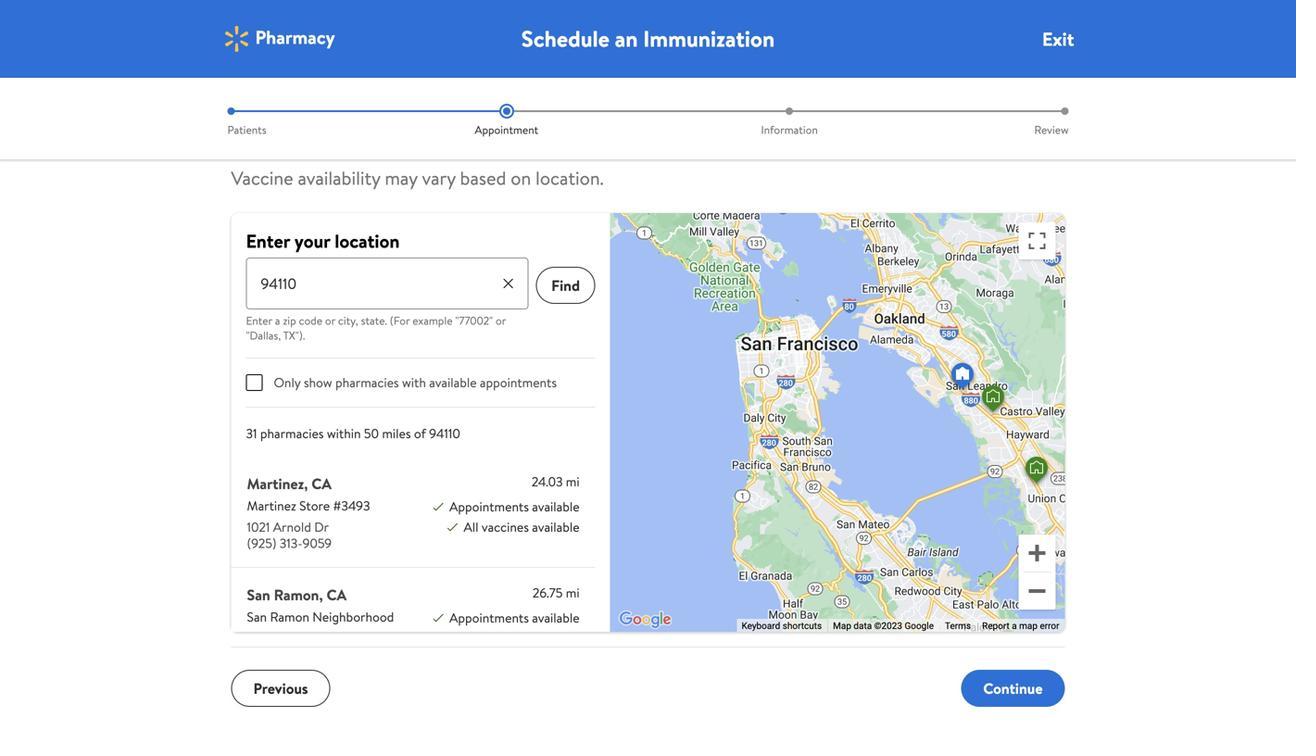 Task type: vqa. For each thing, say whether or not it's contained in the screenshot.
313-
yes



Task type: locate. For each thing, give the bounding box(es) containing it.
error
[[1040, 621, 1060, 632]]

google
[[905, 621, 934, 632]]

1 horizontal spatial pharmacies
[[336, 374, 399, 392]]

appointments available up all vaccines available
[[450, 498, 580, 516]]

a for report
[[1012, 621, 1017, 632]]

schedule
[[522, 23, 610, 54]]

show
[[304, 374, 332, 392]]

1 san from the top
[[247, 585, 270, 605]]

or left city,
[[325, 313, 336, 329]]

50
[[364, 425, 379, 443]]

pharmacies left with
[[336, 374, 399, 392]]

code
[[299, 313, 323, 329]]

information
[[761, 122, 818, 138]]

union city store #2031 image
[[1022, 454, 1052, 489]]

san ramon, ca
[[247, 585, 347, 605]]

mi for san ramon, ca
[[566, 584, 580, 602]]

pharmacies
[[336, 374, 399, 392], [260, 425, 324, 443]]

ramon
[[270, 608, 310, 626]]

1 enter from the top
[[246, 228, 290, 254]]

ramon,
[[274, 585, 323, 605]]

pharmacies right "31"
[[260, 425, 324, 443]]

shortcuts
[[783, 621, 822, 632]]

94110
[[429, 425, 461, 443]]

arnold
[[273, 518, 311, 536]]

1 vertical spatial san
[[247, 608, 267, 626]]

previous
[[254, 678, 308, 699]]

None radio
[[231, 457, 596, 567], [231, 568, 596, 699], [231, 457, 596, 567], [231, 568, 596, 699]]

mi for martinez, ca
[[566, 473, 580, 491]]

1 vertical spatial mi
[[566, 584, 580, 602]]

appointments down vaccines
[[450, 609, 529, 627]]

san up market
[[247, 608, 267, 626]]

report
[[983, 621, 1010, 632]]

2 appointments available from the top
[[450, 609, 580, 627]]

appointments for san ramon, ca
[[450, 609, 529, 627]]

1 horizontal spatial or
[[496, 313, 506, 329]]

san
[[247, 585, 270, 605], [247, 608, 267, 626]]

google image
[[615, 608, 676, 632]]

enter for enter a zip code or city, state. (for example "77002" or "dallas, tx").
[[246, 313, 272, 329]]

only
[[274, 374, 301, 392]]

appointments available for martinez, ca
[[450, 498, 580, 516]]

exit
[[1043, 26, 1075, 52]]

0 vertical spatial mi
[[566, 473, 580, 491]]

2 enter from the top
[[246, 313, 272, 329]]

mountain view store #2280 image
[[994, 628, 1023, 663]]

"77002"
[[455, 313, 493, 329]]

2 appointments from the top
[[450, 609, 529, 627]]

a inside enter a zip code or city, state. (for example "77002" or "dallas, tx").
[[275, 313, 280, 329]]

continue button
[[961, 670, 1065, 707]]

available
[[429, 374, 477, 392], [532, 498, 580, 516], [532, 518, 580, 536], [532, 609, 580, 627]]

or
[[325, 313, 336, 329], [496, 313, 506, 329]]

1 vertical spatial enter
[[246, 313, 272, 329]]

of
[[414, 425, 426, 443]]

24.03 mi
[[532, 473, 580, 491]]

Enter a zip code or city, state. (For example "77002" or "Dallas, TX"). text field
[[246, 258, 529, 310]]

ca up neighborhood
[[327, 585, 347, 605]]

within
[[327, 425, 361, 443]]

mi right the 26.75
[[566, 584, 580, 602]]

0 vertical spatial san
[[247, 585, 270, 605]]

keyboard shortcuts button
[[742, 620, 822, 633]]

enter left zip
[[246, 313, 272, 329]]

martinez
[[247, 497, 296, 515]]

keyboard
[[742, 621, 781, 632]]

0 horizontal spatial or
[[325, 313, 336, 329]]

market
[[247, 628, 287, 647]]

list
[[224, 104, 1073, 138]]

0 vertical spatial appointments
[[450, 498, 529, 516]]

appointments available
[[450, 498, 580, 516], [450, 609, 580, 627]]

find
[[552, 275, 580, 295]]

2 mi from the top
[[566, 584, 580, 602]]

9059
[[303, 534, 332, 552]]

ca up store at the left of page
[[312, 474, 332, 494]]

1 or from the left
[[325, 313, 336, 329]]

0 vertical spatial a
[[275, 313, 280, 329]]

mi right 24.03
[[566, 473, 580, 491]]

san for san ramon neighborhood market #5610
[[247, 608, 267, 626]]

san inside the san ramon neighborhood market #5610
[[247, 608, 267, 626]]

dr
[[314, 518, 329, 536]]

enter your location
[[246, 228, 400, 254]]

map data ©2023 google
[[833, 621, 934, 632]]

0 vertical spatial enter
[[246, 228, 290, 254]]

an
[[615, 23, 638, 54]]

ca
[[312, 474, 332, 494], [327, 585, 347, 605]]

appointments available for san ramon, ca
[[450, 609, 580, 627]]

2 san from the top
[[247, 608, 267, 626]]

option group containing martinez, ca
[[231, 9, 596, 730]]

exit button
[[1043, 26, 1075, 52]]

#5610
[[290, 628, 325, 647]]

1 vertical spatial a
[[1012, 621, 1017, 632]]

a
[[275, 313, 280, 329], [1012, 621, 1017, 632]]

appointments up vaccines
[[450, 498, 529, 516]]

appointments
[[450, 498, 529, 516], [450, 609, 529, 627]]

1 horizontal spatial a
[[1012, 621, 1017, 632]]

keyboard shortcuts
[[742, 621, 822, 632]]

(925)
[[247, 534, 277, 552]]

option group
[[231, 9, 596, 730]]

map
[[833, 621, 852, 632]]

terms link
[[945, 621, 971, 632]]

appointments available down the 26.75
[[450, 609, 580, 627]]

appointments
[[480, 374, 557, 392]]

1 mi from the top
[[566, 473, 580, 491]]

mi
[[566, 473, 580, 491], [566, 584, 580, 602]]

1 vertical spatial pharmacies
[[260, 425, 324, 443]]

enter
[[246, 228, 290, 254], [246, 313, 272, 329]]

1 appointments available from the top
[[450, 498, 580, 516]]

a left zip
[[275, 313, 280, 329]]

1 vertical spatial appointments
[[450, 609, 529, 627]]

a left the map
[[1012, 621, 1017, 632]]

san up ramon
[[247, 585, 270, 605]]

enter left your
[[246, 228, 290, 254]]

0 vertical spatial pharmacies
[[336, 374, 399, 392]]

0 horizontal spatial a
[[275, 313, 280, 329]]

enter inside enter a zip code or city, state. (for example "77002" or "dallas, tx").
[[246, 313, 272, 329]]

clear zip code. image
[[501, 276, 516, 291]]

1 appointments from the top
[[450, 498, 529, 516]]

31 pharmacies within 50 miles of 94110
[[246, 425, 461, 443]]

information list item
[[648, 104, 931, 138]]

1 vertical spatial appointments available
[[450, 609, 580, 627]]

1021 arnold dr (925) 313-9059
[[247, 518, 332, 552]]

report a map error
[[983, 621, 1060, 632]]

or right "77002"
[[496, 313, 506, 329]]

26.75
[[533, 584, 563, 602]]

0 horizontal spatial pharmacies
[[260, 425, 324, 443]]

san ramon neighborhood market #5610
[[247, 608, 394, 647]]

appointments for martinez, ca
[[450, 498, 529, 516]]

enter your location element
[[246, 258, 529, 343]]

based
[[460, 165, 507, 191]]

map
[[1020, 621, 1038, 632]]

0 vertical spatial appointments available
[[450, 498, 580, 516]]



Task type: describe. For each thing, give the bounding box(es) containing it.
31
[[246, 425, 257, 443]]

all vaccines available
[[464, 518, 580, 536]]

#3493
[[333, 497, 370, 515]]

pharmacy button
[[222, 24, 335, 54]]

location
[[335, 228, 400, 254]]

vary
[[422, 165, 456, 191]]

terms
[[945, 621, 971, 632]]

miles
[[382, 425, 411, 443]]

appointment list item
[[365, 104, 648, 138]]

Only show pharmacies with available appointments checkbox
[[246, 374, 263, 391]]

map region
[[610, 213, 1065, 632]]

vaccine
[[231, 165, 294, 191]]

1021
[[247, 518, 270, 536]]

example
[[413, 313, 453, 329]]

martinez, ca
[[247, 474, 332, 494]]

vaccines
[[482, 518, 529, 536]]

previous button
[[231, 670, 330, 707]]

your
[[295, 228, 330, 254]]

26.75 mi
[[533, 584, 580, 602]]

san leandro store #2648 image
[[948, 361, 978, 396]]

review
[[1035, 122, 1069, 138]]

may
[[385, 165, 418, 191]]

2 or from the left
[[496, 313, 506, 329]]

data
[[854, 621, 872, 632]]

schedule an immunization
[[522, 23, 775, 54]]

on
[[511, 165, 531, 191]]

review list item
[[931, 104, 1073, 138]]

patients list item
[[224, 104, 365, 138]]

immunization
[[643, 23, 775, 54]]

enter a zip code or city, state. (for example "77002" or "dallas, tx").
[[246, 313, 506, 343]]

"dallas,
[[246, 328, 281, 343]]

appointment
[[475, 122, 539, 138]]

report a map error link
[[983, 621, 1060, 632]]

a for enter
[[275, 313, 280, 329]]

san leandro store #5434 image
[[979, 383, 1008, 418]]

martinez store #3493
[[247, 497, 370, 515]]

continue
[[984, 678, 1043, 699]]

availability
[[298, 165, 381, 191]]

martinez,
[[247, 474, 308, 494]]

find button
[[536, 267, 596, 304]]

pharmacy
[[255, 24, 335, 50]]

all
[[464, 518, 479, 536]]

city,
[[338, 313, 358, 329]]

tx").
[[283, 328, 305, 343]]

vaccine availability may vary based on location.
[[231, 165, 604, 191]]

©2023
[[875, 621, 903, 632]]

store
[[300, 497, 330, 515]]

0 vertical spatial ca
[[312, 474, 332, 494]]

location.
[[536, 165, 604, 191]]

neighborhood
[[313, 608, 394, 626]]

zip
[[283, 313, 296, 329]]

san for san ramon, ca
[[247, 585, 270, 605]]

313-
[[280, 534, 303, 552]]

with
[[402, 374, 426, 392]]

patients
[[228, 122, 267, 138]]

state.
[[361, 313, 387, 329]]

list containing patients
[[224, 104, 1073, 138]]

1 vertical spatial ca
[[327, 585, 347, 605]]

enter for enter your location
[[246, 228, 290, 254]]

24.03
[[532, 473, 563, 491]]

only show pharmacies with available appointments
[[274, 374, 557, 392]]

(for
[[390, 313, 410, 329]]



